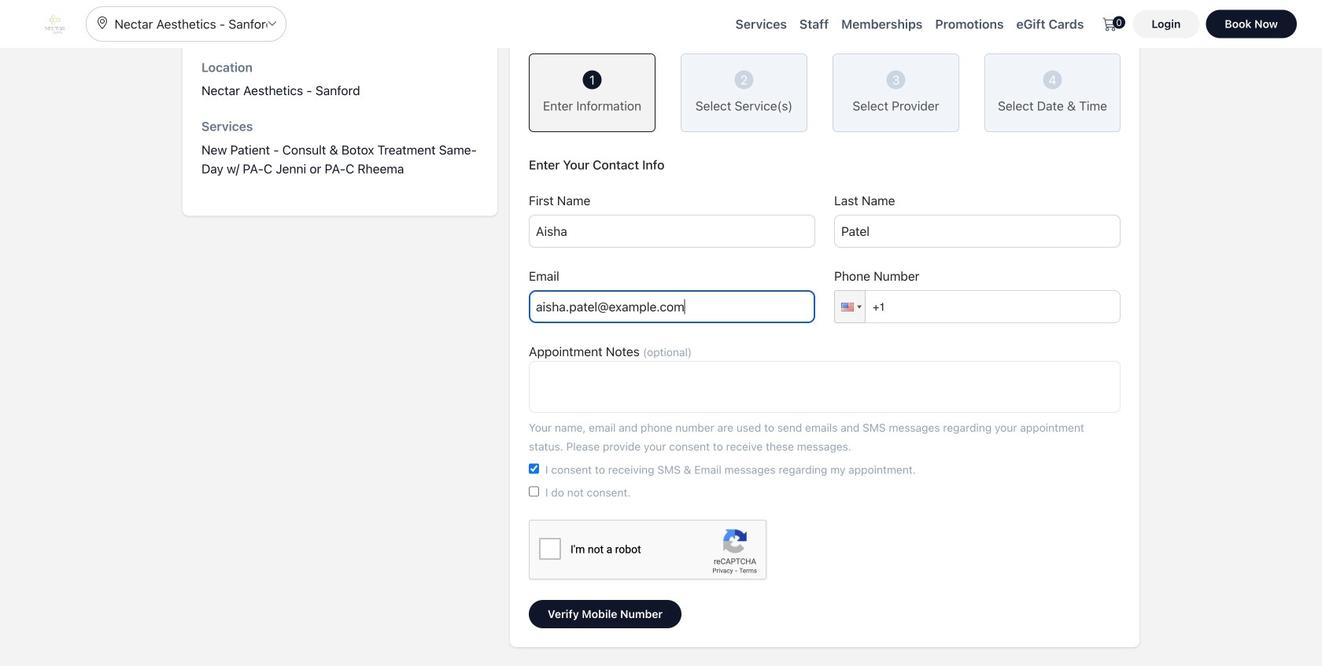 Task type: locate. For each thing, give the bounding box(es) containing it.
Enter First Name text field
[[529, 215, 816, 248]]

cart3 image
[[1103, 17, 1117, 31]]

None checkbox
[[529, 464, 539, 474], [529, 487, 539, 497], [529, 464, 539, 474], [529, 487, 539, 497]]

1 (702) 123-4567 telephone field
[[834, 290, 1121, 324]]

None text field
[[529, 361, 1121, 413]]



Task type: describe. For each thing, give the bounding box(es) containing it.
sitelogo image
[[38, 9, 73, 39]]

Enter Last Name text field
[[834, 215, 1121, 248]]

geo alt image
[[96, 17, 109, 29]]

Enter Email text field
[[529, 290, 816, 324]]

united states: + 1 image
[[857, 306, 862, 309]]



